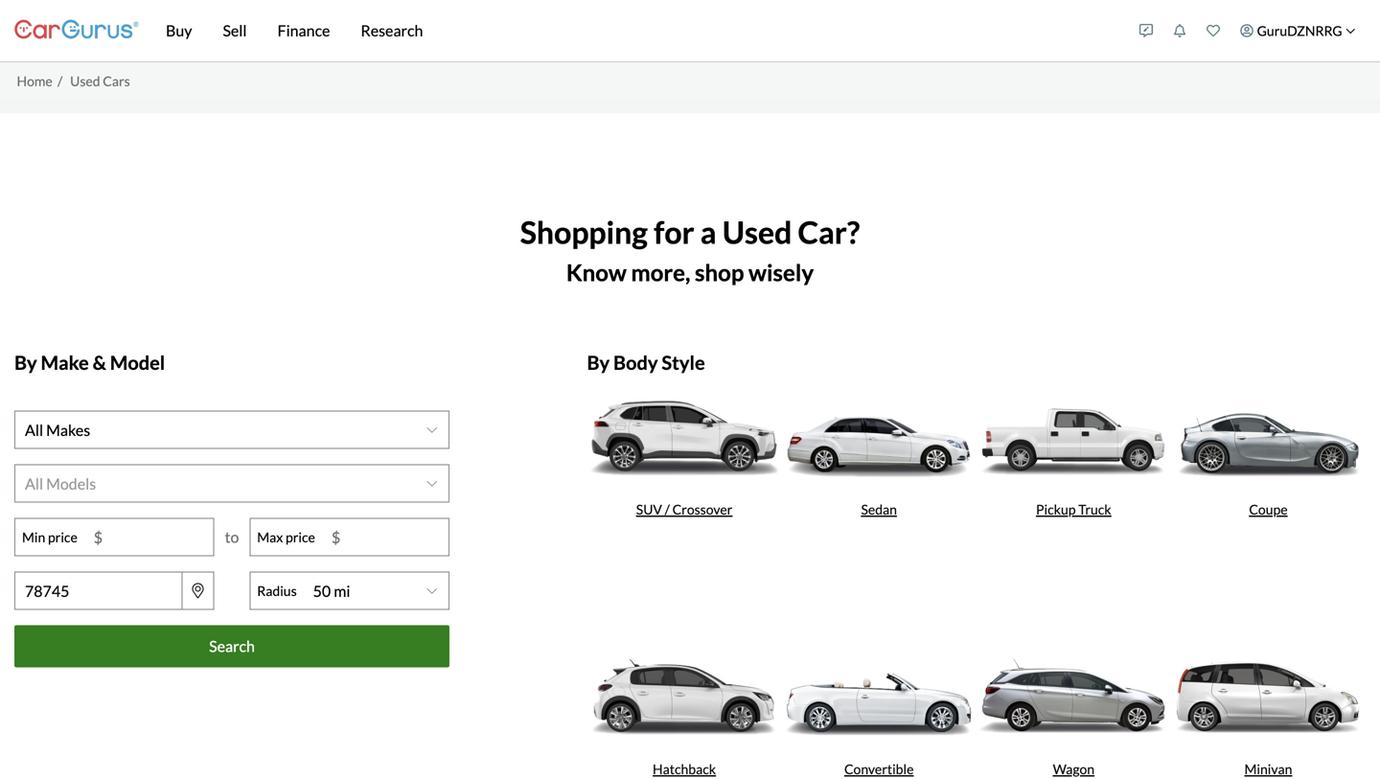 Task type: describe. For each thing, give the bounding box(es) containing it.
pickup truck
[[1036, 501, 1112, 518]]

minivan link
[[1171, 642, 1366, 779]]

/ for home
[[57, 73, 62, 89]]

Zip Code telephone field
[[14, 572, 183, 610]]

min price
[[22, 529, 77, 546]]

/ for suv
[[665, 501, 670, 518]]

convertible body style image
[[782, 642, 977, 752]]

research
[[361, 21, 423, 40]]

radius
[[257, 583, 297, 599]]

model
[[110, 352, 165, 375]]

style
[[662, 352, 705, 375]]

home link
[[17, 73, 52, 89]]

shopping for a used car? know more, shop wisely
[[520, 214, 860, 286]]

find my location image
[[192, 584, 204, 599]]

body
[[614, 352, 658, 375]]

&
[[93, 352, 106, 375]]

to
[[225, 528, 239, 547]]

sedan link
[[782, 382, 977, 642]]

coupe body style image
[[1171, 382, 1366, 492]]

hatchback
[[653, 761, 716, 778]]

sedan
[[861, 501, 897, 518]]

cargurus logo homepage link image
[[14, 3, 139, 58]]

suv
[[636, 501, 662, 518]]

shopping
[[520, 214, 648, 251]]

pickup truck link
[[977, 382, 1171, 642]]

search
[[209, 637, 255, 656]]

0 horizontal spatial used
[[70, 73, 100, 89]]

sell
[[223, 21, 247, 40]]

Min price number field
[[84, 519, 214, 556]]

wisely
[[749, 259, 814, 286]]

used inside the shopping for a used car? know more, shop wisely
[[723, 214, 792, 251]]

a
[[701, 214, 717, 251]]

gurudznrrg menu
[[1130, 4, 1366, 58]]

hatchback body style image
[[587, 642, 782, 752]]

buy button
[[151, 0, 208, 61]]

wagon link
[[977, 642, 1171, 779]]

for
[[654, 214, 695, 251]]

price for max price
[[286, 529, 315, 546]]



Task type: vqa. For each thing, say whether or not it's contained in the screenshot.
the SUV
yes



Task type: locate. For each thing, give the bounding box(es) containing it.
price right "max"
[[286, 529, 315, 546]]

cars
[[103, 73, 130, 89]]

used left cars
[[70, 73, 100, 89]]

home / used cars
[[17, 73, 130, 89]]

pickup
[[1036, 501, 1076, 518]]

wagon body style image
[[977, 642, 1171, 752]]

/ right home
[[57, 73, 62, 89]]

home
[[17, 73, 52, 89]]

menu bar containing buy
[[139, 0, 1130, 61]]

by for by make & model
[[14, 352, 37, 375]]

research button
[[346, 0, 438, 61]]

cargurus logo homepage link link
[[14, 3, 139, 58]]

shop
[[695, 259, 744, 286]]

/
[[57, 73, 62, 89], [665, 501, 670, 518]]

buy
[[166, 21, 192, 40]]

used up wisely
[[723, 214, 792, 251]]

0 horizontal spatial /
[[57, 73, 62, 89]]

2 by from the left
[[587, 352, 610, 375]]

1 horizontal spatial by
[[587, 352, 610, 375]]

max
[[257, 529, 283, 546]]

add a car review image
[[1140, 24, 1153, 37]]

price
[[48, 529, 77, 546], [286, 529, 315, 546]]

by
[[14, 352, 37, 375], [587, 352, 610, 375]]

Max price number field
[[322, 519, 449, 556]]

crossover
[[673, 501, 733, 518]]

menu bar
[[139, 0, 1130, 61]]

minivan body style image
[[1171, 642, 1366, 752]]

more,
[[631, 259, 691, 286]]

1 price from the left
[[48, 529, 77, 546]]

price right min
[[48, 529, 77, 546]]

by body style
[[587, 352, 705, 375]]

0 horizontal spatial price
[[48, 529, 77, 546]]

1 horizontal spatial used
[[723, 214, 792, 251]]

minivan
[[1245, 761, 1293, 778]]

convertible
[[845, 761, 914, 778]]

truck
[[1079, 501, 1112, 518]]

wagon
[[1053, 761, 1095, 778]]

used
[[70, 73, 100, 89], [723, 214, 792, 251]]

sedan body style image
[[782, 382, 977, 492]]

coupe link
[[1171, 382, 1366, 642]]

1 vertical spatial used
[[723, 214, 792, 251]]

0 vertical spatial /
[[57, 73, 62, 89]]

by make & model
[[14, 352, 165, 375]]

chevron down image
[[1346, 26, 1356, 36], [427, 424, 437, 436], [427, 478, 437, 490], [427, 585, 437, 597]]

pickup truck body style image
[[977, 382, 1171, 492]]

coupe
[[1249, 501, 1288, 518]]

finance button
[[262, 0, 346, 61]]

1 by from the left
[[14, 352, 37, 375]]

gurudznrrg menu item
[[1231, 4, 1366, 58]]

by left make
[[14, 352, 37, 375]]

finance
[[278, 21, 330, 40]]

max price
[[257, 529, 315, 546]]

by for by body style
[[587, 352, 610, 375]]

2 price from the left
[[286, 529, 315, 546]]

car?
[[798, 214, 860, 251]]

0 vertical spatial used
[[70, 73, 100, 89]]

suv / crossover
[[636, 501, 733, 518]]

1 vertical spatial /
[[665, 501, 670, 518]]

user icon image
[[1241, 24, 1254, 37]]

suv / crossover body style image
[[587, 382, 782, 492]]

suv / crossover link
[[587, 382, 782, 642]]

gurudznrrg
[[1257, 23, 1343, 39]]

hatchback link
[[587, 642, 782, 779]]

/ right suv
[[665, 501, 670, 518]]

make
[[41, 352, 89, 375]]

search button
[[14, 626, 450, 668]]

saved cars image
[[1207, 24, 1221, 37]]

sell button
[[208, 0, 262, 61]]

know
[[566, 259, 627, 286]]

by left body
[[587, 352, 610, 375]]

gurudznrrg button
[[1231, 4, 1366, 58]]

1 horizontal spatial price
[[286, 529, 315, 546]]

price for min price
[[48, 529, 77, 546]]

1 horizontal spatial /
[[665, 501, 670, 518]]

min
[[22, 529, 45, 546]]

convertible link
[[782, 642, 977, 779]]

0 horizontal spatial by
[[14, 352, 37, 375]]

chevron down image inside gurudznrrg popup button
[[1346, 26, 1356, 36]]

open notifications image
[[1174, 24, 1187, 37]]



